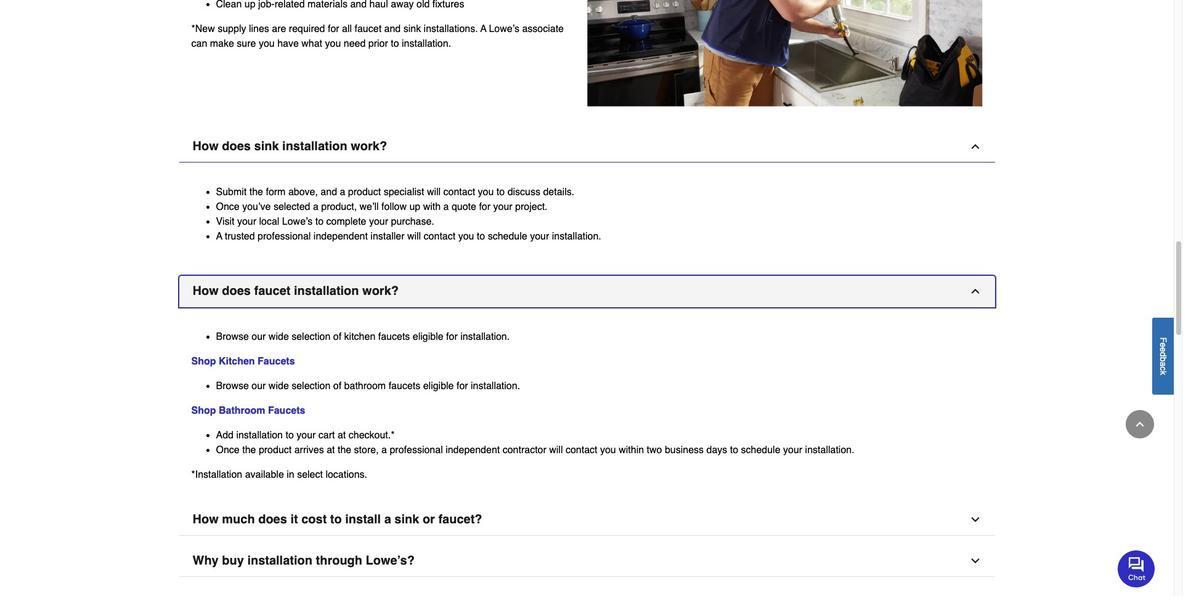 Task type: locate. For each thing, give the bounding box(es) containing it.
faucet inside *new supply lines are required for all faucet and sink installations. a lowe's associate can make sure you have what you need prior to installation.
[[355, 24, 382, 35]]

and up the product,
[[321, 187, 337, 198]]

contact
[[444, 187, 475, 198], [424, 231, 456, 242], [566, 445, 598, 456]]

0 vertical spatial a
[[481, 24, 487, 35]]

1 vertical spatial faucets
[[389, 381, 421, 392]]

a
[[340, 187, 345, 198], [313, 202, 319, 213], [444, 202, 449, 213], [1159, 362, 1169, 367], [382, 445, 387, 456], [384, 513, 391, 527]]

local
[[259, 217, 279, 228]]

1 vertical spatial wide
[[269, 381, 289, 392]]

0 vertical spatial faucet
[[355, 24, 382, 35]]

0 vertical spatial eligible
[[413, 332, 444, 343]]

will inside add installation to your cart at checkout.* once the product arrives at the store, a professional independent contractor will contact you within two business days to schedule your installation.
[[549, 445, 563, 456]]

you
[[259, 38, 275, 49], [325, 38, 341, 49], [478, 187, 494, 198], [458, 231, 474, 242], [600, 445, 616, 456]]

installation inside the why buy installation through lowe's? button
[[247, 554, 313, 569]]

sure
[[237, 38, 256, 49]]

0 vertical spatial and
[[384, 24, 401, 35]]

3 how from the top
[[193, 513, 219, 527]]

how much does it cost to install a sink or faucet? button
[[179, 505, 995, 537]]

browse up the kitchen
[[216, 332, 249, 343]]

lowe's
[[489, 24, 520, 35], [282, 217, 313, 228]]

0 vertical spatial faucets
[[258, 357, 295, 368]]

0 horizontal spatial lowe's
[[282, 217, 313, 228]]

supply
[[218, 24, 246, 35]]

0 horizontal spatial and
[[321, 187, 337, 198]]

0 vertical spatial of
[[333, 332, 342, 343]]

our
[[252, 332, 266, 343], [252, 381, 266, 392]]

work? up the browse our wide selection of kitchen faucets eligible for installation. at the bottom left of page
[[363, 284, 399, 299]]

0 horizontal spatial schedule
[[488, 231, 528, 242]]

browse
[[216, 332, 249, 343], [216, 381, 249, 392]]

0 horizontal spatial will
[[407, 231, 421, 242]]

0 vertical spatial how
[[193, 139, 219, 154]]

you've
[[242, 202, 271, 213]]

chevron up image inside how does sink installation work? button
[[969, 141, 982, 153]]

lowe's down selected
[[282, 217, 313, 228]]

to
[[391, 38, 399, 49], [497, 187, 505, 198], [316, 217, 324, 228], [477, 231, 485, 242], [286, 430, 294, 442], [730, 445, 739, 456], [330, 513, 342, 527]]

1 vertical spatial selection
[[292, 381, 331, 392]]

browse down the kitchen
[[216, 381, 249, 392]]

0 vertical spatial sink
[[404, 24, 421, 35]]

shop left the kitchen
[[191, 357, 216, 368]]

work? for how does sink installation work?
[[351, 139, 387, 154]]

installation. inside *new supply lines are required for all faucet and sink installations. a lowe's associate can make sure you have what you need prior to installation.
[[402, 38, 451, 49]]

selection down how does faucet installation work?
[[292, 332, 331, 343]]

1 vertical spatial chevron up image
[[969, 286, 982, 298]]

a right 'installations.'
[[481, 24, 487, 35]]

1 vertical spatial and
[[321, 187, 337, 198]]

1 vertical spatial how
[[193, 284, 219, 299]]

0 vertical spatial work?
[[351, 139, 387, 154]]

1 horizontal spatial lowe's
[[489, 24, 520, 35]]

chevron up image
[[969, 141, 982, 153], [969, 286, 982, 298]]

installation down shop bathroom faucets link
[[236, 430, 283, 442]]

0 horizontal spatial a
[[216, 231, 222, 242]]

our up shop bathroom faucets
[[252, 381, 266, 392]]

will right contractor at the left bottom of the page
[[549, 445, 563, 456]]

you down quote
[[458, 231, 474, 242]]

submit the form above, and a product specialist will contact you to discuss details. once you've selected a product, we'll follow up with a quote for your project. visit your local lowe's to complete your purchase. a trusted professional independent installer will contact you to schedule your installation.
[[216, 187, 602, 242]]

faucets
[[378, 332, 410, 343], [389, 381, 421, 392]]

2 browse from the top
[[216, 381, 249, 392]]

product inside add installation to your cart at checkout.* once the product arrives at the store, a professional independent contractor will contact you within two business days to schedule your installation.
[[259, 445, 292, 456]]

we'll
[[360, 202, 379, 213]]

how inside button
[[193, 284, 219, 299]]

our up the 'shop kitchen faucets' link
[[252, 332, 266, 343]]

wide for browse our wide selection of bathroom faucets eligible for installation.
[[269, 381, 289, 392]]

selected
[[274, 202, 310, 213]]

install
[[345, 513, 381, 527]]

0 vertical spatial professional
[[258, 231, 311, 242]]

how for how much does it cost to install a sink or faucet?
[[193, 513, 219, 527]]

visit
[[216, 217, 235, 228]]

1 e from the top
[[1159, 343, 1169, 348]]

2 once from the top
[[216, 445, 240, 456]]

1 of from the top
[[333, 332, 342, 343]]

up
[[410, 202, 421, 213]]

k
[[1159, 371, 1169, 375]]

above,
[[288, 187, 318, 198]]

2 of from the top
[[333, 381, 342, 392]]

*installation available in select locations.
[[191, 470, 367, 481]]

1 wide from the top
[[269, 332, 289, 343]]

1 vertical spatial our
[[252, 381, 266, 392]]

all
[[342, 24, 352, 35]]

1 vertical spatial of
[[333, 381, 342, 392]]

kitchen
[[219, 357, 255, 368]]

0 vertical spatial does
[[222, 139, 251, 154]]

1 vertical spatial contact
[[424, 231, 456, 242]]

submit
[[216, 187, 247, 198]]

2 shop from the top
[[191, 406, 216, 417]]

f e e d b a c k
[[1159, 337, 1169, 375]]

wide up the 'shop kitchen faucets' link
[[269, 332, 289, 343]]

installation inside how does sink installation work? button
[[282, 139, 347, 154]]

work? inside button
[[351, 139, 387, 154]]

does left it
[[258, 513, 287, 527]]

the left store,
[[338, 445, 352, 456]]

make
[[210, 38, 234, 49]]

of for bathroom
[[333, 381, 342, 392]]

faucets right bathroom
[[389, 381, 421, 392]]

a down visit
[[216, 231, 222, 242]]

you inside add installation to your cart at checkout.* once the product arrives at the store, a professional independent contractor will contact you within two business days to schedule your installation.
[[600, 445, 616, 456]]

through
[[316, 554, 363, 569]]

a right store,
[[382, 445, 387, 456]]

1 vertical spatial once
[[216, 445, 240, 456]]

does
[[222, 139, 251, 154], [222, 284, 251, 299], [258, 513, 287, 527]]

faucets right the "kitchen"
[[378, 332, 410, 343]]

0 horizontal spatial independent
[[314, 231, 368, 242]]

how does sink installation work? button
[[179, 131, 995, 163]]

of for kitchen
[[333, 332, 342, 343]]

1 vertical spatial schedule
[[741, 445, 781, 456]]

b
[[1159, 357, 1169, 362]]

form
[[266, 187, 286, 198]]

1 chevron up image from the top
[[969, 141, 982, 153]]

independent inside add installation to your cart at checkout.* once the product arrives at the store, a professional independent contractor will contact you within two business days to schedule your installation.
[[446, 445, 500, 456]]

1 once from the top
[[216, 202, 240, 213]]

shop bathroom faucets
[[191, 406, 305, 417]]

2 selection from the top
[[292, 381, 331, 392]]

why buy installation through lowe's? button
[[179, 546, 995, 578]]

and
[[384, 24, 401, 35], [321, 187, 337, 198]]

sink left or
[[395, 513, 419, 527]]

cart
[[319, 430, 335, 442]]

does inside button
[[222, 284, 251, 299]]

for inside submit the form above, and a product specialist will contact you to discuss details. once you've selected a product, we'll follow up with a quote for your project. visit your local lowe's to complete your purchase. a trusted professional independent installer will contact you to schedule your installation.
[[479, 202, 491, 213]]

professional down checkout.*
[[390, 445, 443, 456]]

1 how from the top
[[193, 139, 219, 154]]

2 vertical spatial does
[[258, 513, 287, 527]]

1 vertical spatial product
[[259, 445, 292, 456]]

need
[[344, 38, 366, 49]]

or
[[423, 513, 435, 527]]

2 our from the top
[[252, 381, 266, 392]]

and inside submit the form above, and a product specialist will contact you to discuss details. once you've selected a product, we'll follow up with a quote for your project. visit your local lowe's to complete your purchase. a trusted professional independent installer will contact you to schedule your installation.
[[321, 187, 337, 198]]

0 vertical spatial shop
[[191, 357, 216, 368]]

chevron down image
[[969, 514, 982, 527]]

installation.
[[402, 38, 451, 49], [552, 231, 602, 242], [461, 332, 510, 343], [471, 381, 520, 392], [805, 445, 855, 456]]

installation down it
[[247, 554, 313, 569]]

chevron down image
[[969, 556, 982, 568]]

sink left 'installations.'
[[404, 24, 421, 35]]

0 vertical spatial independent
[[314, 231, 368, 242]]

schedule inside submit the form above, and a product specialist will contact you to discuss details. once you've selected a product, we'll follow up with a quote for your project. visit your local lowe's to complete your purchase. a trusted professional independent installer will contact you to schedule your installation.
[[488, 231, 528, 242]]

installation up the "kitchen"
[[294, 284, 359, 299]]

quote
[[452, 202, 477, 213]]

to inside button
[[330, 513, 342, 527]]

1 vertical spatial a
[[216, 231, 222, 242]]

2 horizontal spatial will
[[549, 445, 563, 456]]

how does faucet installation work?
[[193, 284, 399, 299]]

1 shop from the top
[[191, 357, 216, 368]]

0 vertical spatial will
[[427, 187, 441, 198]]

0 vertical spatial selection
[[292, 332, 331, 343]]

with
[[423, 202, 441, 213]]

1 horizontal spatial independent
[[446, 445, 500, 456]]

work? inside button
[[363, 284, 399, 299]]

1 selection from the top
[[292, 332, 331, 343]]

1 vertical spatial does
[[222, 284, 251, 299]]

prior
[[369, 38, 388, 49]]

2 how from the top
[[193, 284, 219, 299]]

selection
[[292, 332, 331, 343], [292, 381, 331, 392]]

0 vertical spatial at
[[338, 430, 346, 442]]

once down "add"
[[216, 445, 240, 456]]

sink up form
[[254, 139, 279, 154]]

1 browse from the top
[[216, 332, 249, 343]]

1 vertical spatial lowe's
[[282, 217, 313, 228]]

sink
[[404, 24, 421, 35], [254, 139, 279, 154], [395, 513, 419, 527]]

product up we'll
[[348, 187, 381, 198]]

does up submit
[[222, 139, 251, 154]]

complete
[[326, 217, 366, 228]]

add installation to your cart at checkout.* once the product arrives at the store, a professional independent contractor will contact you within two business days to schedule your installation.
[[216, 430, 855, 456]]

lowe's left associate
[[489, 24, 520, 35]]

1 vertical spatial work?
[[363, 284, 399, 299]]

e up "b"
[[1159, 348, 1169, 352]]

shop
[[191, 357, 216, 368], [191, 406, 216, 417]]

and up "prior"
[[384, 24, 401, 35]]

a inside how much does it cost to install a sink or faucet? button
[[384, 513, 391, 527]]

1 vertical spatial will
[[407, 231, 421, 242]]

browse for browse our wide selection of kitchen faucets eligible for installation.
[[216, 332, 249, 343]]

a right with
[[444, 202, 449, 213]]

1 vertical spatial eligible
[[423, 381, 454, 392]]

once
[[216, 202, 240, 213], [216, 445, 240, 456]]

2 vertical spatial how
[[193, 513, 219, 527]]

1 vertical spatial independent
[[446, 445, 500, 456]]

1 vertical spatial faucets
[[268, 406, 305, 417]]

faucet inside button
[[254, 284, 291, 299]]

1 vertical spatial professional
[[390, 445, 443, 456]]

1 our from the top
[[252, 332, 266, 343]]

at down cart
[[327, 445, 335, 456]]

independent left contractor at the left bottom of the page
[[446, 445, 500, 456]]

contact down with
[[424, 231, 456, 242]]

independent down complete
[[314, 231, 368, 242]]

selection for kitchen
[[292, 332, 331, 343]]

0 vertical spatial chevron up image
[[969, 141, 982, 153]]

0 vertical spatial our
[[252, 332, 266, 343]]

1 vertical spatial faucet
[[254, 284, 291, 299]]

0 vertical spatial browse
[[216, 332, 249, 343]]

2 chevron up image from the top
[[969, 286, 982, 298]]

professional
[[258, 231, 311, 242], [390, 445, 443, 456]]

1 horizontal spatial professional
[[390, 445, 443, 456]]

installation up above,
[[282, 139, 347, 154]]

1 horizontal spatial and
[[384, 24, 401, 35]]

for
[[328, 24, 339, 35], [479, 202, 491, 213], [446, 332, 458, 343], [457, 381, 468, 392]]

eligible
[[413, 332, 444, 343], [423, 381, 454, 392]]

shop for shop bathroom faucets
[[191, 406, 216, 417]]

once inside submit the form above, and a product specialist will contact you to discuss details. once you've selected a product, we'll follow up with a quote for your project. visit your local lowe's to complete your purchase. a trusted professional independent installer will contact you to schedule your installation.
[[216, 202, 240, 213]]

a right install
[[384, 513, 391, 527]]

contact up quote
[[444, 187, 475, 198]]

2 vertical spatial contact
[[566, 445, 598, 456]]

2 vertical spatial will
[[549, 445, 563, 456]]

will up with
[[427, 187, 441, 198]]

of left bathroom
[[333, 381, 342, 392]]

once up visit
[[216, 202, 240, 213]]

1 horizontal spatial schedule
[[741, 445, 781, 456]]

0 vertical spatial schedule
[[488, 231, 528, 242]]

contact left within
[[566, 445, 598, 456]]

faucets for bathroom
[[389, 381, 421, 392]]

faucets right the kitchen
[[258, 357, 295, 368]]

our for browse our wide selection of kitchen faucets eligible for installation.
[[252, 332, 266, 343]]

will down purchase.
[[407, 231, 421, 242]]

how does faucet installation work? button
[[179, 276, 995, 308]]

1 horizontal spatial faucet
[[355, 24, 382, 35]]

you left within
[[600, 445, 616, 456]]

lowe's?
[[366, 554, 415, 569]]

e
[[1159, 343, 1169, 348], [1159, 348, 1169, 352]]

at
[[338, 430, 346, 442], [327, 445, 335, 456]]

of
[[333, 332, 342, 343], [333, 381, 342, 392]]

locations.
[[326, 470, 367, 481]]

0 vertical spatial product
[[348, 187, 381, 198]]

your
[[494, 202, 513, 213], [237, 217, 256, 228], [369, 217, 388, 228], [530, 231, 549, 242], [297, 430, 316, 442], [784, 445, 803, 456]]

chevron up image inside how does faucet installation work? button
[[969, 286, 982, 298]]

2 wide from the top
[[269, 381, 289, 392]]

faucets right bathroom
[[268, 406, 305, 417]]

professional down local
[[258, 231, 311, 242]]

schedule right days
[[741, 445, 781, 456]]

0 horizontal spatial product
[[259, 445, 292, 456]]

0 vertical spatial lowe's
[[489, 24, 520, 35]]

at right cart
[[338, 430, 346, 442]]

schedule down project.
[[488, 231, 528, 242]]

0 horizontal spatial professional
[[258, 231, 311, 242]]

installation. inside submit the form above, and a product specialist will contact you to discuss details. once you've selected a product, we'll follow up with a quote for your project. visit your local lowe's to complete your purchase. a trusted professional independent installer will contact you to schedule your installation.
[[552, 231, 602, 242]]

shop up "add"
[[191, 406, 216, 417]]

*new supply lines are required for all faucet and sink installations. a lowe's associate can make sure you have what you need prior to installation.
[[191, 24, 564, 49]]

independent
[[314, 231, 368, 242], [446, 445, 500, 456]]

shop kitchen faucets link
[[191, 357, 295, 368]]

of left the "kitchen"
[[333, 332, 342, 343]]

for inside *new supply lines are required for all faucet and sink installations. a lowe's associate can make sure you have what you need prior to installation.
[[328, 24, 339, 35]]

how for how does sink installation work?
[[193, 139, 219, 154]]

kitchen
[[344, 332, 376, 343]]

a inside submit the form above, and a product specialist will contact you to discuss details. once you've selected a product, we'll follow up with a quote for your project. visit your local lowe's to complete your purchase. a trusted professional independent installer will contact you to schedule your installation.
[[216, 231, 222, 242]]

1 vertical spatial shop
[[191, 406, 216, 417]]

selection up cart
[[292, 381, 331, 392]]

0 horizontal spatial at
[[327, 445, 335, 456]]

product up *installation available in select locations. at left bottom
[[259, 445, 292, 456]]

1 vertical spatial browse
[[216, 381, 249, 392]]

0 vertical spatial wide
[[269, 332, 289, 343]]

wide up shop bathroom faucets
[[269, 381, 289, 392]]

faucets for shop kitchen faucets
[[258, 357, 295, 368]]

1 horizontal spatial a
[[481, 24, 487, 35]]

arrives
[[294, 445, 324, 456]]

0 horizontal spatial faucet
[[254, 284, 291, 299]]

the up you've
[[250, 187, 263, 198]]

a up "k"
[[1159, 362, 1169, 367]]

work? up specialist
[[351, 139, 387, 154]]

0 vertical spatial contact
[[444, 187, 475, 198]]

1 horizontal spatial product
[[348, 187, 381, 198]]

will
[[427, 187, 441, 198], [407, 231, 421, 242], [549, 445, 563, 456]]

does down the trusted on the left top
[[222, 284, 251, 299]]

details.
[[543, 187, 575, 198]]

product
[[348, 187, 381, 198], [259, 445, 292, 456]]

0 vertical spatial once
[[216, 202, 240, 213]]

work?
[[351, 139, 387, 154], [363, 284, 399, 299]]

0 vertical spatial faucets
[[378, 332, 410, 343]]

chevron up image
[[1134, 419, 1147, 431]]

installation. inside add installation to your cart at checkout.* once the product arrives at the store, a professional independent contractor will contact you within two business days to schedule your installation.
[[805, 445, 855, 456]]

shop kitchen faucets
[[191, 357, 295, 368]]

e up d
[[1159, 343, 1169, 348]]

chevron up image for how does faucet installation work?
[[969, 286, 982, 298]]

trusted
[[225, 231, 255, 242]]



Task type: describe. For each thing, give the bounding box(es) containing it.
lowe's inside *new supply lines are required for all faucet and sink installations. a lowe's associate can make sure you have what you need prior to installation.
[[489, 24, 520, 35]]

in
[[287, 470, 295, 481]]

a down above,
[[313, 202, 319, 213]]

bathroom
[[344, 381, 386, 392]]

how for how does faucet installation work?
[[193, 284, 219, 299]]

a inside add installation to your cart at checkout.* once the product arrives at the store, a professional independent contractor will contact you within two business days to schedule your installation.
[[382, 445, 387, 456]]

2 e from the top
[[1159, 348, 1169, 352]]

d
[[1159, 352, 1169, 357]]

what
[[302, 38, 322, 49]]

faucets for shop bathroom faucets
[[268, 406, 305, 417]]

cost
[[302, 513, 327, 527]]

a inside f e e d b a c k button
[[1159, 362, 1169, 367]]

does for faucet
[[222, 284, 251, 299]]

installation inside how does faucet installation work? button
[[294, 284, 359, 299]]

a up the product,
[[340, 187, 345, 198]]

professional inside submit the form above, and a product specialist will contact you to discuss details. once you've selected a product, we'll follow up with a quote for your project. visit your local lowe's to complete your purchase. a trusted professional independent installer will contact you to schedule your installation.
[[258, 231, 311, 242]]

within
[[619, 445, 644, 456]]

required
[[289, 24, 325, 35]]

browse our wide selection of bathroom faucets eligible for installation.
[[216, 381, 520, 392]]

independent inside submit the form above, and a product specialist will contact you to discuss details. once you've selected a product, we'll follow up with a quote for your project. visit your local lowe's to complete your purchase. a trusted professional independent installer will contact you to schedule your installation.
[[314, 231, 368, 242]]

checkout.*
[[349, 430, 395, 442]]

follow
[[382, 202, 407, 213]]

wide for browse our wide selection of kitchen faucets eligible for installation.
[[269, 332, 289, 343]]

days
[[707, 445, 728, 456]]

browse our wide selection of kitchen faucets eligible for installation.
[[216, 332, 510, 343]]

1 vertical spatial at
[[327, 445, 335, 456]]

eligible for kitchen
[[413, 332, 444, 343]]

have
[[277, 38, 299, 49]]

you down lines at the left top of the page
[[259, 38, 275, 49]]

buy
[[222, 554, 244, 569]]

a man in a blue lowe's vest installing a faucet on a stainless sink in a kitchen. image
[[587, 0, 983, 107]]

and inside *new supply lines are required for all faucet and sink installations. a lowe's associate can make sure you have what you need prior to installation.
[[384, 24, 401, 35]]

associate
[[522, 24, 564, 35]]

select
[[297, 470, 323, 481]]

shop bathroom faucets link
[[191, 406, 305, 417]]

1 vertical spatial sink
[[254, 139, 279, 154]]

two
[[647, 445, 662, 456]]

discuss
[[508, 187, 541, 198]]

business
[[665, 445, 704, 456]]

1 horizontal spatial will
[[427, 187, 441, 198]]

how does sink installation work?
[[193, 139, 387, 154]]

once inside add installation to your cart at checkout.* once the product arrives at the store, a professional independent contractor will contact you within two business days to schedule your installation.
[[216, 445, 240, 456]]

bathroom
[[219, 406, 265, 417]]

why
[[193, 554, 219, 569]]

project.
[[515, 202, 548, 213]]

shop for shop kitchen faucets
[[191, 357, 216, 368]]

1 horizontal spatial at
[[338, 430, 346, 442]]

add
[[216, 430, 234, 442]]

browse for browse our wide selection of bathroom faucets eligible for installation.
[[216, 381, 249, 392]]

the inside submit the form above, and a product specialist will contact you to discuss details. once you've selected a product, we'll follow up with a quote for your project. visit your local lowe's to complete your purchase. a trusted professional independent installer will contact you to schedule your installation.
[[250, 187, 263, 198]]

purchase.
[[391, 217, 434, 228]]

sink inside *new supply lines are required for all faucet and sink installations. a lowe's associate can make sure you have what you need prior to installation.
[[404, 24, 421, 35]]

f
[[1159, 337, 1169, 343]]

installation inside add installation to your cart at checkout.* once the product arrives at the store, a professional independent contractor will contact you within two business days to schedule your installation.
[[236, 430, 283, 442]]

f e e d b a c k button
[[1153, 318, 1174, 395]]

contact inside add installation to your cart at checkout.* once the product arrives at the store, a professional independent contractor will contact you within two business days to schedule your installation.
[[566, 445, 598, 456]]

chat invite button image
[[1118, 550, 1156, 588]]

professional inside add installation to your cart at checkout.* once the product arrives at the store, a professional independent contractor will contact you within two business days to schedule your installation.
[[390, 445, 443, 456]]

a inside *new supply lines are required for all faucet and sink installations. a lowe's associate can make sure you have what you need prior to installation.
[[481, 24, 487, 35]]

faucets for kitchen
[[378, 332, 410, 343]]

does for sink
[[222, 139, 251, 154]]

much
[[222, 513, 255, 527]]

are
[[272, 24, 286, 35]]

product inside submit the form above, and a product specialist will contact you to discuss details. once you've selected a product, we'll follow up with a quote for your project. visit your local lowe's to complete your purchase. a trusted professional independent installer will contact you to schedule your installation.
[[348, 187, 381, 198]]

scroll to top element
[[1126, 411, 1155, 439]]

specialist
[[384, 187, 424, 198]]

product,
[[321, 202, 357, 213]]

*new
[[191, 24, 215, 35]]

work? for how does faucet installation work?
[[363, 284, 399, 299]]

schedule inside add installation to your cart at checkout.* once the product arrives at the store, a professional independent contractor will contact you within two business days to schedule your installation.
[[741, 445, 781, 456]]

to inside *new supply lines are required for all faucet and sink installations. a lowe's associate can make sure you have what you need prior to installation.
[[391, 38, 399, 49]]

how much does it cost to install a sink or faucet?
[[193, 513, 482, 527]]

faucet?
[[439, 513, 482, 527]]

installations.
[[424, 24, 478, 35]]

our for browse our wide selection of bathroom faucets eligible for installation.
[[252, 381, 266, 392]]

lowe's inside submit the form above, and a product specialist will contact you to discuss details. once you've selected a product, we'll follow up with a quote for your project. visit your local lowe's to complete your purchase. a trusted professional independent installer will contact you to schedule your installation.
[[282, 217, 313, 228]]

you left "discuss"
[[478, 187, 494, 198]]

the up available
[[242, 445, 256, 456]]

chevron up image for how does sink installation work?
[[969, 141, 982, 153]]

2 vertical spatial sink
[[395, 513, 419, 527]]

lines
[[249, 24, 269, 35]]

available
[[245, 470, 284, 481]]

can
[[191, 38, 207, 49]]

c
[[1159, 367, 1169, 371]]

you right what
[[325, 38, 341, 49]]

contractor
[[503, 445, 547, 456]]

installer
[[371, 231, 405, 242]]

why buy installation through lowe's?
[[193, 554, 415, 569]]

*installation
[[191, 470, 242, 481]]

store,
[[354, 445, 379, 456]]

selection for bathroom
[[292, 381, 331, 392]]

it
[[291, 513, 298, 527]]

eligible for bathroom
[[423, 381, 454, 392]]



Task type: vqa. For each thing, say whether or not it's contained in the screenshot.
topmost will
yes



